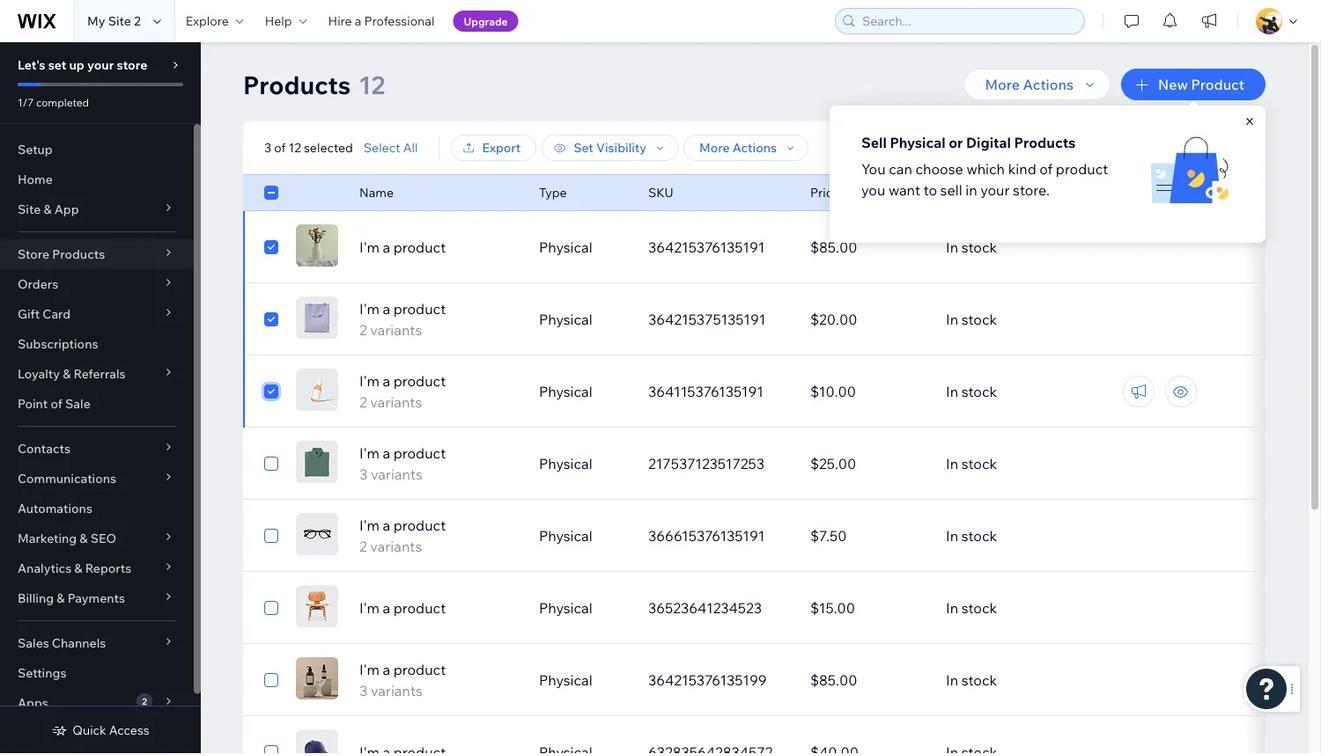 Task type: vqa. For each thing, say whether or not it's contained in the screenshot.
Web
no



Task type: locate. For each thing, give the bounding box(es) containing it.
physical for 364115376135191
[[539, 383, 593, 401]]

& inside dropdown button
[[80, 531, 88, 547]]

of left sale
[[51, 396, 62, 412]]

choose
[[916, 160, 963, 178]]

5 stock from the top
[[962, 528, 997, 545]]

marketing & seo
[[18, 531, 116, 547]]

1 i'm a product link from the top
[[349, 237, 529, 258]]

set visibility button
[[542, 135, 678, 161]]

5 physical link from the top
[[529, 515, 638, 558]]

in for 366615376135191
[[946, 528, 958, 545]]

0 vertical spatial 12
[[359, 69, 385, 100]]

$85.00 for 364215376135191
[[810, 239, 857, 256]]

$7.50 link
[[800, 515, 935, 558]]

2 vertical spatial of
[[51, 396, 62, 412]]

i'm a product link for 36523641234523
[[349, 598, 529, 619]]

& left the seo
[[80, 531, 88, 547]]

1 vertical spatial i'm a product
[[359, 600, 446, 617]]

2 $85.00 link from the top
[[800, 660, 935, 702]]

of inside the sidebar element
[[51, 396, 62, 412]]

actions inside dropdown button
[[1023, 76, 1074, 93]]

& right loyalty
[[63, 366, 71, 382]]

1 vertical spatial i'm a product 2 variants
[[359, 373, 446, 411]]

physical link for 366615376135191
[[529, 515, 638, 558]]

products inside sell physical or digital products you can choose which kind of product you want to sell in your store.
[[1014, 134, 1076, 152]]

point of sale
[[18, 396, 91, 412]]

1 physical link from the top
[[529, 226, 638, 269]]

products 12
[[243, 69, 385, 100]]

1 horizontal spatial actions
[[1023, 76, 1074, 93]]

7 in from the top
[[946, 672, 958, 690]]

loyalty & referrals
[[18, 366, 126, 382]]

3 in stock link from the top
[[935, 371, 1192, 413]]

$85.00 link
[[800, 226, 935, 269], [800, 660, 935, 702]]

physical link
[[529, 226, 638, 269], [529, 299, 638, 341], [529, 371, 638, 413], [529, 443, 638, 485], [529, 515, 638, 558], [529, 588, 638, 630], [529, 660, 638, 702]]

i'm a product 2 variants for 366615376135191
[[359, 517, 446, 556]]

a
[[355, 13, 362, 29], [383, 239, 390, 256], [383, 300, 390, 318], [383, 373, 390, 390], [383, 445, 390, 462], [383, 517, 390, 535], [383, 600, 390, 617], [383, 662, 390, 679]]

2 in from the top
[[946, 311, 958, 329]]

3 in stock from the top
[[946, 383, 997, 401]]

$85.00 down price
[[810, 239, 857, 256]]

new product
[[1158, 76, 1245, 93]]

of right kind
[[1040, 160, 1053, 178]]

actions inside button
[[733, 140, 777, 155]]

1 i'm a product 3 variants from the top
[[359, 445, 446, 484]]

5 in stock link from the top
[[935, 515, 1192, 558]]

None checkbox
[[264, 237, 278, 258], [264, 743, 278, 755], [264, 237, 278, 258], [264, 743, 278, 755]]

1 vertical spatial 3
[[359, 466, 368, 484]]

3 variants from the top
[[371, 466, 423, 484]]

2 $85.00 from the top
[[810, 672, 857, 690]]

orders
[[18, 277, 58, 292]]

&
[[44, 202, 52, 217], [63, 366, 71, 382], [80, 531, 88, 547], [74, 561, 82, 577], [57, 591, 65, 606]]

of left selected
[[274, 140, 286, 155]]

2 variants from the top
[[370, 394, 422, 411]]

loyalty & referrals button
[[0, 359, 194, 389]]

2 stock from the top
[[962, 311, 997, 329]]

$15.00 link
[[800, 588, 935, 630]]

explore
[[186, 13, 229, 29]]

i'm for 364215376135199
[[359, 662, 380, 679]]

in stock for 36523641234523
[[946, 600, 997, 617]]

2 i'm a product from the top
[[359, 600, 446, 617]]

stock for 217537123517253
[[962, 455, 997, 473]]

Search... field
[[857, 9, 1079, 33]]

hire a professional
[[328, 13, 435, 29]]

in stock
[[946, 239, 997, 256], [946, 311, 997, 329], [946, 383, 997, 401], [946, 455, 997, 473], [946, 528, 997, 545], [946, 600, 997, 617], [946, 672, 997, 690]]

3 for 217537123517253
[[359, 466, 368, 484]]

setup link
[[0, 135, 194, 165]]

more actions inside dropdown button
[[985, 76, 1074, 93]]

in for 217537123517253
[[946, 455, 958, 473]]

6 in from the top
[[946, 600, 958, 617]]

stock for 364215376135199
[[962, 672, 997, 690]]

& for analytics
[[74, 561, 82, 577]]

0 vertical spatial site
[[108, 13, 131, 29]]

site right my
[[108, 13, 131, 29]]

2 i'm from the top
[[359, 300, 380, 318]]

your inside the sidebar element
[[87, 57, 114, 73]]

& inside dropdown button
[[44, 202, 52, 217]]

0 vertical spatial your
[[87, 57, 114, 73]]

1 vertical spatial i'm a product link
[[349, 598, 529, 619]]

2 vertical spatial i'm a product 2 variants
[[359, 517, 446, 556]]

0 vertical spatial $85.00
[[810, 239, 857, 256]]

0 vertical spatial $85.00 link
[[800, 226, 935, 269]]

6 physical link from the top
[[529, 588, 638, 630]]

$85.00 down $15.00
[[810, 672, 857, 690]]

& for loyalty
[[63, 366, 71, 382]]

1 vertical spatial your
[[981, 181, 1010, 199]]

orders button
[[0, 270, 194, 299]]

marketing & seo button
[[0, 524, 194, 554]]

1 horizontal spatial of
[[274, 140, 286, 155]]

i'm a product 2 variants
[[359, 300, 446, 339], [359, 373, 446, 411], [359, 517, 446, 556]]

my site 2
[[87, 13, 141, 29]]

1 in stock link from the top
[[935, 226, 1192, 269]]

0 vertical spatial i'm a product 3 variants
[[359, 445, 446, 484]]

0 horizontal spatial actions
[[733, 140, 777, 155]]

settings link
[[0, 659, 194, 689]]

0 vertical spatial actions
[[1023, 76, 1074, 93]]

1 i'm a product 2 variants from the top
[[359, 300, 446, 339]]

more inside dropdown button
[[985, 76, 1020, 93]]

2 for 366615376135191
[[359, 538, 367, 556]]

1 vertical spatial $85.00
[[810, 672, 857, 690]]

products up orders popup button
[[52, 247, 105, 262]]

more actions for more actions button
[[699, 140, 777, 155]]

i'm a product 3 variants for 217537123517253
[[359, 445, 446, 484]]

1 vertical spatial more
[[699, 140, 730, 155]]

more actions button
[[964, 69, 1111, 100]]

you
[[861, 181, 886, 199]]

1 vertical spatial products
[[1014, 134, 1076, 152]]

0 horizontal spatial site
[[18, 202, 41, 217]]

& left app
[[44, 202, 52, 217]]

2
[[134, 13, 141, 29], [359, 322, 367, 339], [359, 394, 367, 411], [359, 538, 367, 556], [142, 696, 147, 707]]

2 in stock link from the top
[[935, 299, 1192, 341]]

3 i'm a product 2 variants from the top
[[359, 517, 446, 556]]

4 in from the top
[[946, 455, 958, 473]]

in stock link for 364215376135191
[[935, 226, 1192, 269]]

6 stock from the top
[[962, 600, 997, 617]]

of
[[274, 140, 286, 155], [1040, 160, 1053, 178], [51, 396, 62, 412]]

7 physical link from the top
[[529, 660, 638, 702]]

0 vertical spatial of
[[274, 140, 286, 155]]

stock
[[962, 239, 997, 256], [962, 311, 997, 329], [962, 383, 997, 401], [962, 455, 997, 473], [962, 528, 997, 545], [962, 600, 997, 617], [962, 672, 997, 690]]

0 vertical spatial more
[[985, 76, 1020, 93]]

4 in stock from the top
[[946, 455, 997, 473]]

1 horizontal spatial products
[[243, 69, 351, 100]]

1 vertical spatial 12
[[289, 140, 301, 155]]

7 in stock link from the top
[[935, 660, 1192, 702]]

4 in stock link from the top
[[935, 443, 1192, 485]]

quick access
[[73, 723, 149, 739]]

1 horizontal spatial more
[[985, 76, 1020, 93]]

products up kind
[[1014, 134, 1076, 152]]

physical link for 364115376135191
[[529, 371, 638, 413]]

in stock for 364115376135191
[[946, 383, 997, 401]]

point
[[18, 396, 48, 412]]

7 stock from the top
[[962, 672, 997, 690]]

& for billing
[[57, 591, 65, 606]]

quick
[[73, 723, 106, 739]]

more actions inside button
[[699, 140, 777, 155]]

12 left selected
[[289, 140, 301, 155]]

$85.00 link down '$15.00' link on the right
[[800, 660, 935, 702]]

& left reports
[[74, 561, 82, 577]]

0 horizontal spatial more
[[699, 140, 730, 155]]

1 vertical spatial $85.00 link
[[800, 660, 935, 702]]

364215376135191
[[648, 239, 765, 256]]

physical for 364215375135191
[[539, 311, 593, 329]]

None checkbox
[[264, 182, 278, 203], [264, 309, 278, 330], [264, 381, 278, 403], [264, 454, 278, 475], [264, 526, 278, 547], [264, 598, 278, 619], [264, 670, 278, 691], [264, 182, 278, 203], [264, 309, 278, 330], [264, 381, 278, 403], [264, 454, 278, 475], [264, 526, 278, 547], [264, 598, 278, 619], [264, 670, 278, 691]]

contacts
[[18, 441, 70, 457]]

0 horizontal spatial more actions
[[699, 140, 777, 155]]

12
[[359, 69, 385, 100], [289, 140, 301, 155]]

sales channels
[[18, 636, 106, 651]]

3 i'm from the top
[[359, 373, 380, 390]]

2 horizontal spatial of
[[1040, 160, 1053, 178]]

0 vertical spatial 3
[[264, 140, 271, 155]]

product
[[1191, 76, 1245, 93]]

products
[[243, 69, 351, 100], [1014, 134, 1076, 152], [52, 247, 105, 262]]

0 vertical spatial i'm a product link
[[349, 237, 529, 258]]

export button
[[450, 135, 537, 161]]

2 for 364115376135191
[[359, 394, 367, 411]]

1 vertical spatial actions
[[733, 140, 777, 155]]

2 i'm a product 2 variants from the top
[[359, 373, 446, 411]]

i'm for 217537123517253
[[359, 445, 380, 462]]

3
[[264, 140, 271, 155], [359, 466, 368, 484], [359, 683, 368, 700]]

2 horizontal spatial products
[[1014, 134, 1076, 152]]

stock for 366615376135191
[[962, 528, 997, 545]]

5 i'm from the top
[[359, 517, 380, 535]]

12 up select
[[359, 69, 385, 100]]

2 in stock from the top
[[946, 311, 997, 329]]

sell
[[940, 181, 962, 199]]

$85.00 for 364215376135199
[[810, 672, 857, 690]]

i'm a product for 36523641234523
[[359, 600, 446, 617]]

217537123517253 link
[[638, 443, 800, 485]]

help button
[[254, 0, 318, 42]]

can
[[889, 160, 912, 178]]

site down home
[[18, 202, 41, 217]]

0 horizontal spatial your
[[87, 57, 114, 73]]

set
[[48, 57, 66, 73]]

products up 3 of 12 selected
[[243, 69, 351, 100]]

let's set up your store
[[18, 57, 147, 73]]

physical link for 217537123517253
[[529, 443, 638, 485]]

6 in stock link from the top
[[935, 588, 1192, 630]]

0 vertical spatial i'm a product
[[359, 239, 446, 256]]

7 i'm from the top
[[359, 662, 380, 679]]

more for more actions button
[[699, 140, 730, 155]]

2 i'm a product 3 variants from the top
[[359, 662, 446, 700]]

364215376135191 link
[[638, 226, 800, 269]]

3 in from the top
[[946, 383, 958, 401]]

4 i'm from the top
[[359, 445, 380, 462]]

subscriptions
[[18, 336, 98, 352]]

new product button
[[1121, 69, 1266, 100]]

1 vertical spatial of
[[1040, 160, 1053, 178]]

0 horizontal spatial of
[[51, 396, 62, 412]]

i'm for 364115376135191
[[359, 373, 380, 390]]

in for 364215375135191
[[946, 311, 958, 329]]

5 in stock from the top
[[946, 528, 997, 545]]

physical link for 364215375135191
[[529, 299, 638, 341]]

sales
[[18, 636, 49, 651]]

apps
[[18, 696, 48, 711]]

4 stock from the top
[[962, 455, 997, 473]]

product inside sell physical or digital products you can choose which kind of product you want to sell in your store.
[[1056, 160, 1108, 178]]

store
[[18, 247, 49, 262]]

364115376135191
[[648, 383, 764, 401]]

2 physical link from the top
[[529, 299, 638, 341]]

setup
[[18, 142, 53, 157]]

3 stock from the top
[[962, 383, 997, 401]]

more inside button
[[699, 140, 730, 155]]

0 vertical spatial i'm a product 2 variants
[[359, 300, 446, 339]]

i'm for 366615376135191
[[359, 517, 380, 535]]

$85.00 link down you
[[800, 226, 935, 269]]

stock for 364115376135191
[[962, 383, 997, 401]]

set
[[574, 140, 594, 155]]

your right up
[[87, 57, 114, 73]]

inventory
[[946, 185, 1001, 200]]

5 in from the top
[[946, 528, 958, 545]]

1 $85.00 link from the top
[[800, 226, 935, 269]]

1 variants from the top
[[370, 322, 422, 339]]

5 variants from the top
[[371, 683, 423, 700]]

store products button
[[0, 240, 194, 270]]

0 horizontal spatial products
[[52, 247, 105, 262]]

1 stock from the top
[[962, 239, 997, 256]]

6 in stock from the top
[[946, 600, 997, 617]]

2 vertical spatial products
[[52, 247, 105, 262]]

price
[[810, 185, 840, 200]]

physical for 366615376135191
[[539, 528, 593, 545]]

your down the which
[[981, 181, 1010, 199]]

your inside sell physical or digital products you can choose which kind of product you want to sell in your store.
[[981, 181, 1010, 199]]

7 in stock from the top
[[946, 672, 997, 690]]

1 vertical spatial more actions
[[699, 140, 777, 155]]

sell physical or digital products you can choose which kind of product you want to sell in your store.
[[861, 134, 1108, 199]]

0 horizontal spatial 12
[[289, 140, 301, 155]]

stock for 364215376135191
[[962, 239, 997, 256]]

all
[[403, 140, 418, 155]]

i'm for 364215375135191
[[359, 300, 380, 318]]

1 vertical spatial i'm a product 3 variants
[[359, 662, 446, 700]]

variants for 364215375135191
[[370, 322, 422, 339]]

2 vertical spatial 3
[[359, 683, 368, 700]]

1 in stock from the top
[[946, 239, 997, 256]]

366615376135191
[[648, 528, 765, 545]]

1 i'm a product from the top
[[359, 239, 446, 256]]

in stock for 364215376135191
[[946, 239, 997, 256]]

0 vertical spatial more actions
[[985, 76, 1074, 93]]

3 physical link from the top
[[529, 371, 638, 413]]

physical for 364215376135191
[[539, 239, 593, 256]]

& right billing
[[57, 591, 65, 606]]

physical
[[890, 134, 946, 152], [539, 239, 593, 256], [539, 311, 593, 329], [539, 383, 593, 401], [539, 455, 593, 473], [539, 528, 593, 545], [539, 600, 593, 617], [539, 672, 593, 690]]

of for sale
[[51, 396, 62, 412]]

upgrade button
[[453, 11, 518, 32]]

i'm
[[359, 239, 380, 256], [359, 300, 380, 318], [359, 373, 380, 390], [359, 445, 380, 462], [359, 517, 380, 535], [359, 600, 380, 617], [359, 662, 380, 679]]

1 horizontal spatial more actions
[[985, 76, 1074, 93]]

2 i'm a product link from the top
[[349, 598, 529, 619]]

let's
[[18, 57, 45, 73]]

4 physical link from the top
[[529, 443, 638, 485]]

1 vertical spatial site
[[18, 202, 41, 217]]

select
[[364, 140, 400, 155]]

1 $85.00 from the top
[[810, 239, 857, 256]]

i'm a product 2 variants for 364215375135191
[[359, 300, 446, 339]]

gift card button
[[0, 299, 194, 329]]

& for site
[[44, 202, 52, 217]]

1/7
[[18, 96, 34, 109]]

site
[[108, 13, 131, 29], [18, 202, 41, 217]]

4 variants from the top
[[370, 538, 422, 556]]

1 horizontal spatial your
[[981, 181, 1010, 199]]

1 in from the top
[[946, 239, 958, 256]]



Task type: describe. For each thing, give the bounding box(es) containing it.
physical link for 36523641234523
[[529, 588, 638, 630]]

2 inside the sidebar element
[[142, 696, 147, 707]]

actions for more actions dropdown button
[[1023, 76, 1074, 93]]

my
[[87, 13, 105, 29]]

automations link
[[0, 494, 194, 524]]

hire a professional link
[[318, 0, 445, 42]]

$10.00 link
[[800, 371, 935, 413]]

366615376135191 link
[[638, 515, 800, 558]]

which
[[967, 160, 1005, 178]]

export
[[482, 140, 521, 155]]

help
[[265, 13, 292, 29]]

i'm a product link for 364215376135191
[[349, 237, 529, 258]]

want
[[889, 181, 921, 199]]

in for 364215376135199
[[946, 672, 958, 690]]

physical link for 364215376135191
[[529, 226, 638, 269]]

more actions for more actions dropdown button
[[985, 76, 1074, 93]]

in for 364115376135191
[[946, 383, 958, 401]]

referrals
[[74, 366, 126, 382]]

variants for 366615376135191
[[370, 538, 422, 556]]

analytics
[[18, 561, 72, 577]]

analytics & reports button
[[0, 554, 194, 584]]

physical for 217537123517253
[[539, 455, 593, 473]]

seo
[[90, 531, 116, 547]]

stock for 364215375135191
[[962, 311, 997, 329]]

in stock link for 36523641234523
[[935, 588, 1192, 630]]

you
[[861, 160, 886, 178]]

actions for more actions button
[[733, 140, 777, 155]]

app
[[54, 202, 79, 217]]

& for marketing
[[80, 531, 88, 547]]

new
[[1158, 76, 1188, 93]]

point of sale link
[[0, 389, 194, 419]]

in for 36523641234523
[[946, 600, 958, 617]]

$25.00
[[810, 455, 857, 473]]

0 vertical spatial products
[[243, 69, 351, 100]]

in stock link for 364215376135199
[[935, 660, 1192, 702]]

automations
[[18, 501, 92, 517]]

i'm a product 3 variants for 364215376135199
[[359, 662, 446, 700]]

site & app button
[[0, 195, 194, 225]]

hire
[[328, 13, 352, 29]]

sell
[[861, 134, 887, 152]]

in stock link for 217537123517253
[[935, 443, 1192, 485]]

stock for 36523641234523
[[962, 600, 997, 617]]

gift
[[18, 307, 40, 322]]

$20.00 link
[[800, 299, 935, 341]]

1/7 completed
[[18, 96, 89, 109]]

home link
[[0, 165, 194, 195]]

$20.00
[[810, 311, 857, 329]]

physical for 36523641234523
[[539, 600, 593, 617]]

gift card
[[18, 307, 71, 322]]

i'm a product for 364215376135191
[[359, 239, 446, 256]]

more actions button
[[684, 135, 809, 161]]

1 horizontal spatial site
[[108, 13, 131, 29]]

1 horizontal spatial 12
[[359, 69, 385, 100]]

upgrade
[[464, 15, 508, 28]]

1 i'm from the top
[[359, 239, 380, 256]]

in stock link for 366615376135191
[[935, 515, 1192, 558]]

i'm a product 2 variants for 364115376135191
[[359, 373, 446, 411]]

in stock for 364215376135199
[[946, 672, 997, 690]]

billing & payments button
[[0, 584, 194, 614]]

communications
[[18, 471, 116, 487]]

$10.00
[[810, 383, 856, 401]]

set visibility
[[574, 140, 647, 155]]

card
[[43, 307, 71, 322]]

364215376135199 link
[[638, 660, 800, 702]]

reports
[[85, 561, 131, 577]]

or
[[949, 134, 963, 152]]

select all
[[364, 140, 418, 155]]

$25.00 link
[[800, 443, 935, 485]]

up
[[69, 57, 84, 73]]

variants for 217537123517253
[[371, 466, 423, 484]]

364215376135199
[[648, 672, 767, 690]]

in for 364215376135191
[[946, 239, 958, 256]]

$15.00
[[810, 600, 855, 617]]

6 i'm from the top
[[359, 600, 380, 617]]

in stock for 364215375135191
[[946, 311, 997, 329]]

of for 12
[[274, 140, 286, 155]]

quick access button
[[51, 723, 149, 739]]

subscriptions link
[[0, 329, 194, 359]]

sku
[[648, 185, 674, 200]]

billing & payments
[[18, 591, 125, 606]]

3 of 12 selected
[[264, 140, 353, 155]]

$85.00 link for 364215376135199
[[800, 660, 935, 702]]

2 for 364215375135191
[[359, 322, 367, 339]]

36523641234523
[[648, 600, 762, 617]]

36523641234523 link
[[638, 588, 800, 630]]

kind
[[1008, 160, 1037, 178]]

site & app
[[18, 202, 79, 217]]

select all button
[[364, 140, 418, 156]]

physical inside sell physical or digital products you can choose which kind of product you want to sell in your store.
[[890, 134, 946, 152]]

name
[[359, 185, 394, 200]]

physical for 364215376135199
[[539, 672, 593, 690]]

professional
[[364, 13, 435, 29]]

variants for 364115376135191
[[370, 394, 422, 411]]

billing
[[18, 591, 54, 606]]

sidebar element
[[0, 42, 201, 755]]

3 for 364215376135199
[[359, 683, 368, 700]]

more for more actions dropdown button
[[985, 76, 1020, 93]]

of inside sell physical or digital products you can choose which kind of product you want to sell in your store.
[[1040, 160, 1053, 178]]

physical link for 364215376135199
[[529, 660, 638, 702]]

channels
[[52, 636, 106, 651]]

$7.50
[[810, 528, 847, 545]]

analytics & reports
[[18, 561, 131, 577]]

site inside 'site & app' dropdown button
[[18, 202, 41, 217]]

variants for 364215376135199
[[371, 683, 423, 700]]

in stock for 366615376135191
[[946, 528, 997, 545]]

loyalty
[[18, 366, 60, 382]]

payments
[[68, 591, 125, 606]]

store
[[117, 57, 147, 73]]

store.
[[1013, 181, 1050, 199]]

$85.00 link for 364215376135191
[[800, 226, 935, 269]]

communications button
[[0, 464, 194, 494]]

in
[[966, 181, 977, 199]]

in stock link for 364115376135191
[[935, 371, 1192, 413]]

in stock link for 364215375135191
[[935, 299, 1192, 341]]

in stock for 217537123517253
[[946, 455, 997, 473]]

completed
[[36, 96, 89, 109]]

access
[[109, 723, 149, 739]]

digital
[[966, 134, 1011, 152]]

home
[[18, 172, 53, 187]]

products inside store products popup button
[[52, 247, 105, 262]]



